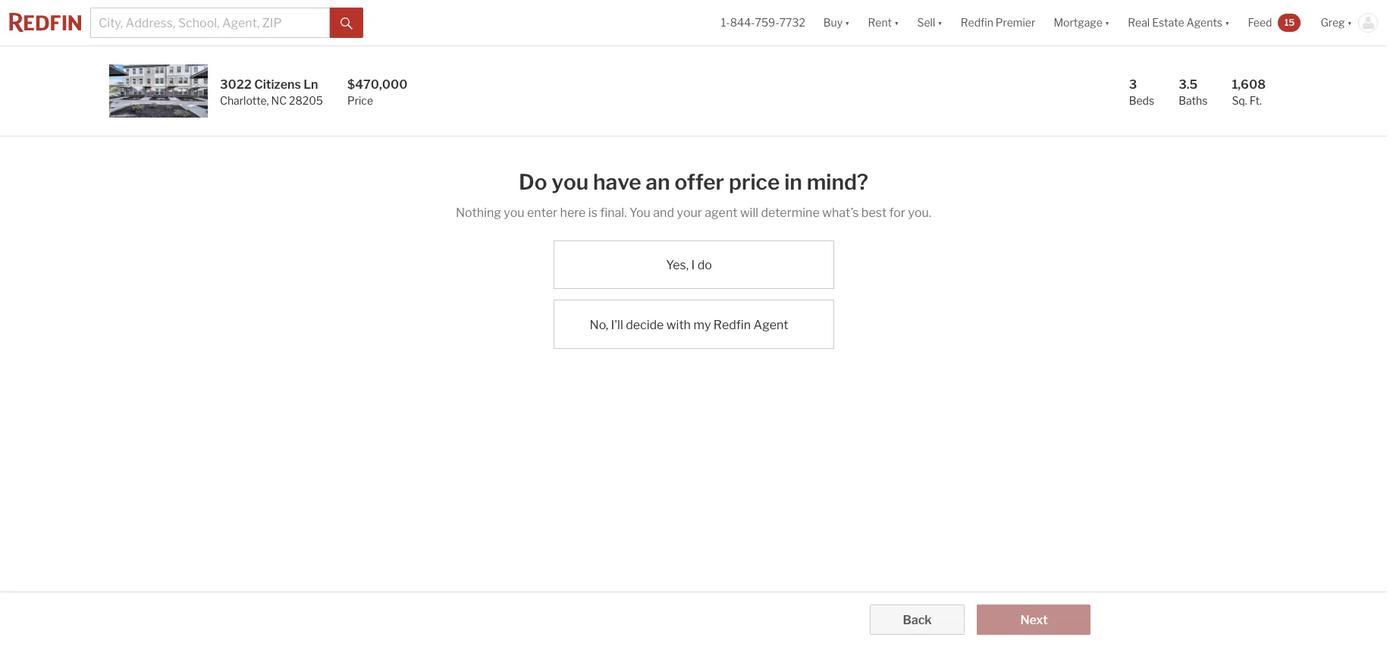 Task type: vqa. For each thing, say whether or not it's contained in the screenshot.


Task type: describe. For each thing, give the bounding box(es) containing it.
buy ▾
[[824, 16, 850, 29]]

no,
[[590, 317, 608, 332]]

▾ for sell ▾
[[938, 16, 943, 29]]

nothing
[[456, 206, 501, 220]]

i
[[691, 258, 695, 273]]

1-
[[721, 16, 730, 29]]

real estate agents ▾
[[1128, 16, 1230, 29]]

an
[[646, 169, 670, 195]]

offer
[[675, 169, 724, 195]]

sell ▾ button
[[917, 0, 943, 46]]

3022 citizens ln charlotte , nc 28205
[[220, 77, 323, 107]]

agent
[[754, 317, 788, 332]]

citizens
[[254, 77, 301, 92]]

mind?
[[807, 169, 868, 195]]

buy
[[824, 16, 843, 29]]

nothing you enter here is final. you and your agent will determine what's best for you.
[[456, 206, 932, 220]]

yes,
[[666, 258, 689, 273]]

you
[[629, 206, 651, 220]]

and
[[653, 206, 674, 220]]

1,608 sq. ft.
[[1232, 77, 1266, 107]]

15
[[1284, 16, 1295, 28]]

sell
[[917, 16, 935, 29]]

mortgage ▾
[[1054, 16, 1110, 29]]

beds
[[1129, 94, 1155, 107]]

City, Address, School, Agent, ZIP search field
[[90, 8, 330, 38]]

submit search image
[[341, 17, 353, 29]]

7732
[[779, 16, 805, 29]]

price
[[347, 94, 373, 107]]

nc
[[271, 94, 287, 107]]

is
[[588, 206, 598, 220]]

have
[[593, 169, 641, 195]]

redfin premier
[[961, 16, 1036, 29]]

sell ▾
[[917, 16, 943, 29]]

1-844-759-7732 link
[[721, 16, 805, 29]]

next button
[[977, 605, 1091, 635]]

do
[[698, 258, 712, 273]]

real estate agents ▾ button
[[1119, 0, 1239, 46]]

decide
[[626, 317, 664, 332]]

baths
[[1179, 94, 1208, 107]]

1,608
[[1232, 77, 1266, 92]]

my
[[694, 317, 711, 332]]

you for nothing
[[504, 206, 525, 220]]

yes, i do
[[666, 258, 712, 273]]

greg ▾
[[1321, 16, 1352, 29]]

28205
[[289, 94, 323, 107]]

1-844-759-7732
[[721, 16, 805, 29]]

real
[[1128, 16, 1150, 29]]

do you have an offer price in mind?
[[519, 169, 868, 195]]

for
[[889, 206, 906, 220]]

$470,000
[[347, 77, 408, 92]]

mortgage
[[1054, 16, 1103, 29]]

rent
[[868, 16, 892, 29]]

1 vertical spatial redfin
[[714, 317, 751, 332]]



Task type: locate. For each thing, give the bounding box(es) containing it.
▾ for buy ▾
[[845, 16, 850, 29]]

greg
[[1321, 16, 1345, 29]]

0 vertical spatial redfin
[[961, 16, 994, 29]]

you for do
[[552, 169, 589, 195]]

you
[[552, 169, 589, 195], [504, 206, 525, 220]]

next
[[1021, 613, 1048, 627]]

real estate agents ▾ link
[[1128, 0, 1230, 46]]

mortgage ▾ button
[[1054, 0, 1110, 46]]

0 vertical spatial you
[[552, 169, 589, 195]]

agents
[[1187, 16, 1223, 29]]

you left enter
[[504, 206, 525, 220]]

with
[[667, 317, 691, 332]]

best
[[862, 206, 887, 220]]

here
[[560, 206, 586, 220]]

0 horizontal spatial redfin
[[714, 317, 751, 332]]

3 ▾ from the left
[[938, 16, 943, 29]]

4 ▾ from the left
[[1105, 16, 1110, 29]]

844-
[[730, 16, 755, 29]]

redfin inside button
[[961, 16, 994, 29]]

feed
[[1248, 16, 1272, 29]]

5 ▾ from the left
[[1225, 16, 1230, 29]]

1 horizontal spatial redfin
[[961, 16, 994, 29]]

rent ▾
[[868, 16, 899, 29]]

3.5 baths
[[1179, 77, 1208, 107]]

enter
[[527, 206, 558, 220]]

▾ right buy
[[845, 16, 850, 29]]

▾ for greg ▾
[[1348, 16, 1352, 29]]

premier
[[996, 16, 1036, 29]]

what's
[[822, 206, 859, 220]]

do
[[519, 169, 547, 195]]

3 beds
[[1129, 77, 1155, 107]]

ft.
[[1250, 94, 1262, 107]]

sell ▾ button
[[908, 0, 952, 46]]

estate
[[1152, 16, 1184, 29]]

▾
[[845, 16, 850, 29], [894, 16, 899, 29], [938, 16, 943, 29], [1105, 16, 1110, 29], [1225, 16, 1230, 29], [1348, 16, 1352, 29]]

$470,000 price
[[347, 77, 408, 107]]

0 horizontal spatial you
[[504, 206, 525, 220]]

rent ▾ button
[[859, 0, 908, 46]]

back button
[[870, 605, 965, 635]]

6 ▾ from the left
[[1348, 16, 1352, 29]]

do you have an offer price in mind?. required field. element
[[456, 161, 932, 198]]

▾ for rent ▾
[[894, 16, 899, 29]]

final.
[[600, 206, 627, 220]]

rent ▾ button
[[868, 0, 899, 46]]

buy ▾ button
[[814, 0, 859, 46]]

3022
[[220, 77, 252, 92]]

price
[[729, 169, 780, 195]]

agent
[[705, 206, 738, 220]]

in
[[784, 169, 802, 195]]

▾ for mortgage ▾
[[1105, 16, 1110, 29]]

mortgage ▾ button
[[1045, 0, 1119, 46]]

▾ right greg
[[1348, 16, 1352, 29]]

will
[[740, 206, 759, 220]]

redfin left premier
[[961, 16, 994, 29]]

759-
[[755, 16, 779, 29]]

redfin
[[961, 16, 994, 29], [714, 317, 751, 332]]

1 horizontal spatial you
[[552, 169, 589, 195]]

▾ right agents
[[1225, 16, 1230, 29]]

2 ▾ from the left
[[894, 16, 899, 29]]

▾ inside dropdown button
[[1225, 16, 1230, 29]]

,
[[267, 94, 269, 107]]

3
[[1129, 77, 1137, 92]]

buy ▾ button
[[824, 0, 850, 46]]

redfin premier button
[[952, 0, 1045, 46]]

i'll
[[611, 317, 623, 332]]

▾ right mortgage
[[1105, 16, 1110, 29]]

your
[[677, 206, 702, 220]]

you.
[[908, 206, 932, 220]]

1 vertical spatial you
[[504, 206, 525, 220]]

back
[[903, 613, 932, 627]]

1 ▾ from the left
[[845, 16, 850, 29]]

sq.
[[1232, 94, 1248, 107]]

you up the here
[[552, 169, 589, 195]]

ln
[[304, 77, 318, 92]]

▾ right rent
[[894, 16, 899, 29]]

charlotte
[[220, 94, 267, 107]]

redfin right my
[[714, 317, 751, 332]]

3.5
[[1179, 77, 1198, 92]]

determine
[[761, 206, 820, 220]]

no, i'll decide with my redfin agent
[[590, 317, 788, 332]]

▾ right sell
[[938, 16, 943, 29]]



